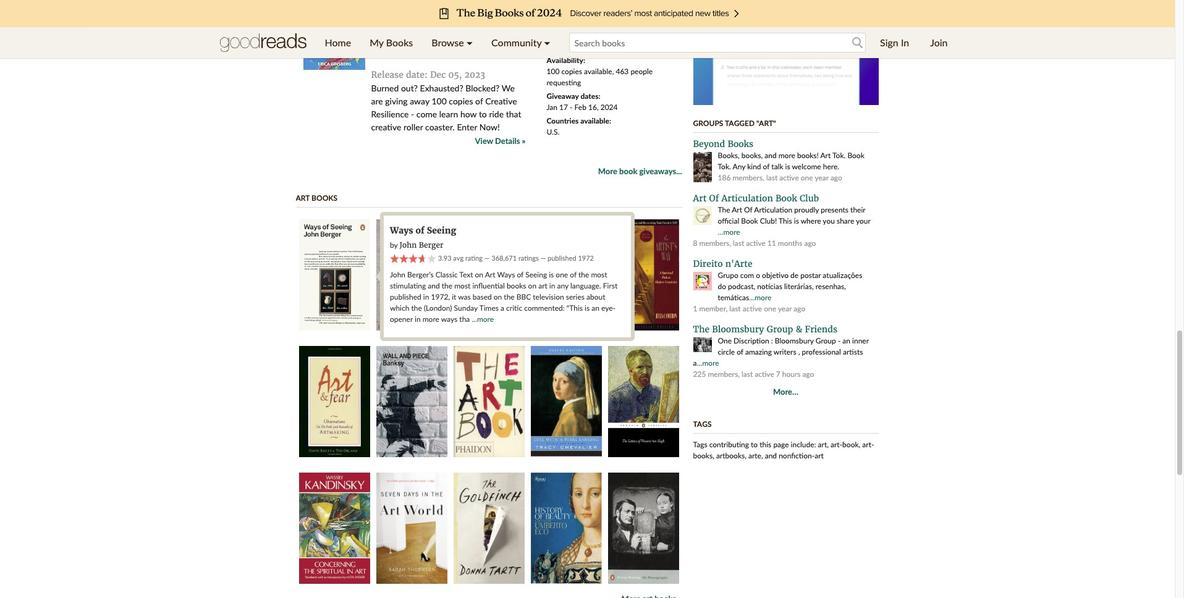 Task type: locate. For each thing, give the bounding box(es) containing it.
resenhas,
[[816, 282, 847, 291]]

one up any
[[556, 270, 568, 280]]

▾ left days
[[544, 36, 551, 48]]

8
[[694, 239, 698, 248]]

2 horizontal spatial book
[[848, 151, 865, 160]]

1 horizontal spatial an
[[843, 336, 851, 346]]

john berger's classic text on art  ways of seeing is one of the most stimulating and the most influential books on art in any language. first published in 1972, it was based on the bbc television series about which the (london) sunday times a critic commented: "this is an eye- opener in more ways tha
[[390, 270, 618, 324]]

come
[[417, 109, 437, 120]]

ways up books
[[497, 270, 515, 280]]

to up arte,
[[751, 440, 758, 450]]

groups tagged "art"
[[694, 119, 777, 128]]

of up books
[[517, 270, 524, 280]]

tags up contributing
[[694, 420, 712, 429]]

o
[[756, 271, 761, 280]]

of up language.
[[570, 270, 577, 280]]

book inside books, books, and more books! art tok. book tok. any kind of talk is welcome here. 186 members,       last active one year ago
[[848, 151, 865, 160]]

year down here.
[[815, 173, 829, 182]]

in left any
[[550, 281, 556, 291]]

and down this
[[765, 451, 777, 461]]

on up times
[[494, 293, 502, 302]]

last inside …more 1 member,       last active one year ago
[[730, 304, 741, 314]]

0 vertical spatial published
[[548, 254, 577, 262]]

1 horizontal spatial ways
[[497, 270, 515, 280]]

group
[[767, 324, 794, 335], [816, 336, 837, 346]]

1 giveaway from the top
[[547, 31, 579, 40]]

active inside the art of articulation proudly presents their official book club! this is where you share your …more 8 members,       last active 11 months ago
[[747, 239, 766, 248]]

1 horizontal spatial copies
[[562, 67, 583, 76]]

seven days in the art world image
[[376, 473, 447, 585]]

1 vertical spatial to
[[751, 440, 758, 450]]

articulation
[[722, 193, 774, 204], [755, 205, 793, 215]]

of
[[710, 193, 719, 204], [745, 205, 753, 215]]

1 horizontal spatial books,
[[742, 151, 763, 160]]

1 vertical spatial tok.
[[718, 162, 732, 171]]

giving
[[385, 96, 408, 107]]

…more down official
[[718, 228, 741, 237]]

0 vertical spatial …more
[[718, 228, 741, 237]]

people
[[631, 67, 653, 76]]

- inside release           date: dec 05, 2023 burned out? exhausted? blocked? we are giving away 100 copies of creative resilience - come learn how to ride that creative roller coaster. enter now! view details »
[[411, 109, 414, 120]]

ago right "months"
[[805, 239, 817, 248]]

— right ratings
[[541, 254, 546, 262]]

- for date:
[[411, 109, 414, 120]]

0 horizontal spatial copies
[[449, 96, 473, 107]]

n'arte
[[726, 258, 753, 270]]

ways of seeing by john berger
[[390, 225, 457, 250]]

more… link
[[694, 387, 879, 398]]

0 vertical spatial tok.
[[833, 151, 846, 160]]

of left the talk on the top
[[764, 162, 770, 171]]

an inside the one discription : bloomsbury group - an inner circle of amazing writers , professional artists a
[[843, 336, 851, 346]]

of up john berger "link"
[[416, 225, 425, 236]]

1 vertical spatial in
[[424, 293, 429, 302]]

1 vertical spatial by
[[390, 241, 398, 250]]

…more link down official
[[718, 228, 741, 237]]

2 horizontal spatial in
[[550, 281, 556, 291]]

an
[[592, 304, 600, 313], [843, 336, 851, 346]]

0 vertical spatial a
[[501, 304, 505, 313]]

last up n'arte
[[733, 239, 745, 248]]

0 vertical spatial seeing
[[427, 225, 457, 236]]

one up the bloomsbury group & friends link
[[765, 304, 777, 314]]

11:41:09
[[588, 42, 618, 51]]

community ▾
[[492, 36, 551, 48]]

of right 'circle'
[[737, 348, 744, 357]]

▾ inside community ▾ popup button
[[544, 36, 551, 48]]

in
[[550, 281, 556, 291], [424, 293, 429, 302], [415, 315, 421, 324]]

direito
[[694, 258, 723, 270]]

art- right art,
[[831, 440, 843, 450]]

artists
[[844, 348, 864, 357]]

the bloomsbury group & friends image
[[694, 338, 712, 352]]

on right text
[[475, 270, 484, 280]]

year
[[815, 173, 829, 182], [779, 304, 792, 314]]

1 vertical spatial year
[[779, 304, 792, 314]]

and
[[574, 42, 586, 51], [765, 151, 777, 160], [428, 281, 440, 291], [765, 451, 777, 461]]

1 vertical spatial tags
[[694, 440, 708, 450]]

concerning the spiritual in art image
[[299, 473, 370, 585]]

is right this
[[795, 216, 800, 226]]

100 down exhausted?
[[432, 96, 447, 107]]

last
[[767, 173, 778, 182], [733, 239, 745, 248], [730, 304, 741, 314], [742, 370, 753, 379]]

1 vertical spatial one
[[556, 270, 568, 280]]

0 horizontal spatial seeing
[[427, 225, 457, 236]]

book left the club!
[[742, 216, 759, 226]]

kindle book image
[[547, 9, 610, 25]]

0 horizontal spatial group
[[767, 324, 794, 335]]

0 vertical spatial more
[[779, 151, 796, 160]]

- right 17
[[570, 103, 573, 112]]

an down about
[[592, 304, 600, 313]]

most
[[591, 270, 608, 280], [455, 281, 471, 291]]

more up the talk on the top
[[779, 151, 796, 160]]

0 vertical spatial members,
[[733, 173, 765, 182]]

3.93
[[438, 254, 452, 262]]

member,
[[700, 304, 728, 314]]

and inside john berger's classic text on art  ways of seeing is one of the most stimulating and the most influential books on art in any language. first published in 1972, it was based on the bbc television series about which the (london) sunday times a critic commented: "this is an eye- opener in more ways tha
[[428, 281, 440, 291]]

- inside giveaway ends in: 18 days and 11:41:09 availability: 100 copies available,         463 people requesting giveaway dates: jan 17         - feb 16, 2024 countries available: u.s.
[[570, 103, 573, 112]]

…more link for group
[[697, 359, 720, 368]]

last down amazing
[[742, 370, 753, 379]]

…more
[[718, 228, 741, 237], [750, 293, 772, 302], [697, 359, 720, 368]]

of
[[476, 96, 483, 107], [764, 162, 770, 171], [416, 225, 425, 236], [517, 270, 524, 280], [570, 270, 577, 280], [737, 348, 744, 357]]

my
[[370, 36, 384, 48]]

of inside books, books, and more books! art tok. book tok. any kind of talk is welcome here. 186 members,       last active one year ago
[[764, 162, 770, 171]]

0 vertical spatial tags
[[694, 420, 712, 429]]

0 horizontal spatial books
[[312, 194, 338, 203]]

0 horizontal spatial the
[[694, 324, 710, 335]]

away
[[410, 96, 430, 107]]

0 vertical spatial 100
[[547, 67, 560, 76]]

1 vertical spatial book
[[776, 193, 798, 204]]

and inside tags contributing to this page include: art, art-book, art- books, artbooks, arte, and nonfiction-art
[[765, 451, 777, 461]]

0 horizontal spatial a
[[501, 304, 505, 313]]

0 vertical spatial of
[[710, 193, 719, 204]]

art inside books, books, and more books! art tok. book tok. any kind of talk is welcome here. 186 members,       last active one year ago
[[821, 151, 831, 160]]

- up the professional
[[838, 336, 841, 346]]

published
[[548, 254, 577, 262], [390, 293, 422, 302]]

0 vertical spatial copies
[[562, 67, 583, 76]]

sign in link
[[871, 27, 919, 58]]

john down ways of seeing link
[[400, 241, 417, 250]]

groups tagged "art" link
[[694, 119, 777, 128]]

0 horizontal spatial more
[[423, 315, 440, 324]]

copies
[[562, 67, 583, 76], [449, 96, 473, 107]]

the up the bloomsbury group & friends icon
[[694, 324, 710, 335]]

2 vertical spatial one
[[765, 304, 777, 314]]

an up artists
[[843, 336, 851, 346]]

1 horizontal spatial published
[[548, 254, 577, 262]]

on up bbc
[[528, 281, 537, 291]]

…more up 225
[[697, 359, 720, 368]]

year inside books, books, and more books! art tok. book tok. any kind of talk is welcome here. 186 members,       last active one year ago
[[815, 173, 829, 182]]

copies up how
[[449, 96, 473, 107]]

ago down here.
[[831, 173, 843, 182]]

3.93 avg rating — 368,671 ratings
[[437, 254, 539, 262]]

that
[[506, 109, 522, 120]]

the inside the art of articulation proudly presents their official book club! this is where you share your …more 8 members,       last active 11 months ago
[[718, 205, 731, 215]]

tags left contributing
[[694, 440, 708, 450]]

0 vertical spatial ways
[[390, 225, 414, 236]]

more inside john berger's classic text on art  ways of seeing is one of the most stimulating and the most influential books on art in any language. first published in 1972, it was based on the bbc television series about which the (london) sunday times a critic commented: "this is an eye- opener in more ways tha
[[423, 315, 440, 324]]

last inside the …more 225 members,       last active 7 hours ago
[[742, 370, 753, 379]]

1 vertical spatial the
[[694, 324, 710, 335]]

the art book image
[[454, 347, 525, 458]]

giveaway up days
[[547, 31, 579, 40]]

…more 1 member,       last active one year ago
[[694, 293, 806, 314]]

members, down "kind"
[[733, 173, 765, 182]]

year down grupo com o objetivo de postar atualizações do podcast, notícias literárias, resenhas, temáticas
[[779, 304, 792, 314]]

book right books!
[[848, 151, 865, 160]]

2 vertical spatial book
[[742, 216, 759, 226]]

group up the professional
[[816, 336, 837, 346]]

direito n'arte link
[[694, 258, 753, 270]]

to left ride on the top
[[479, 109, 487, 120]]

368,671
[[492, 254, 517, 262]]

tags for tags contributing to this page include: art, art-book, art- books, artbooks, arte, and nonfiction-art
[[694, 440, 708, 450]]

book up this
[[776, 193, 798, 204]]

in left 1972,
[[424, 293, 429, 302]]

is inside books, books, and more books! art tok. book tok. any kind of talk is welcome here. 186 members,       last active one year ago
[[786, 162, 791, 171]]

u.s.
[[547, 127, 560, 137]]

dates:
[[581, 92, 601, 101]]

1 horizontal spatial the
[[718, 205, 731, 215]]

one discription : bloomsbury group - an inner circle of amazing writers , professional artists a
[[694, 336, 869, 368]]

1 horizontal spatial ▾
[[544, 36, 551, 48]]

active left 11
[[747, 239, 766, 248]]

based
[[473, 293, 492, 302]]

0 horizontal spatial ways
[[390, 225, 414, 236]]

active inside books, books, and more books! art tok. book tok. any kind of talk is welcome here. 186 members,       last active one year ago
[[780, 173, 799, 182]]

series
[[566, 293, 585, 302]]

2 art- from the left
[[863, 440, 875, 450]]

more down (london)
[[423, 315, 440, 324]]

most up first
[[591, 270, 608, 280]]

0 horizontal spatial year
[[779, 304, 792, 314]]

0 vertical spatial one
[[801, 173, 814, 182]]

seeing down ratings
[[526, 270, 547, 280]]

1 tags from the top
[[694, 420, 712, 429]]

1 vertical spatial giveaway
[[547, 92, 579, 101]]

literárias,
[[785, 282, 814, 291]]

1 vertical spatial …more link
[[750, 293, 772, 302]]

bloomsbury up "one"
[[713, 324, 765, 335]]

1 vertical spatial more
[[423, 315, 440, 324]]

seeing
[[427, 225, 457, 236], [526, 270, 547, 280]]

ride
[[489, 109, 504, 120]]

countries
[[547, 116, 579, 126]]

0 horizontal spatial art-
[[831, 440, 843, 450]]

0 vertical spatial books,
[[742, 151, 763, 160]]

art
[[821, 151, 831, 160], [694, 193, 707, 204], [296, 194, 310, 203], [732, 205, 743, 215], [485, 270, 496, 280]]

▾ inside browse ▾ popup button
[[467, 36, 473, 48]]

books, inside tags contributing to this page include: art, art-book, art- books, artbooks, arte, and nonfiction-art
[[694, 451, 715, 461]]

2 horizontal spatial one
[[801, 173, 814, 182]]

menu
[[316, 27, 560, 58]]

tok. up 186
[[718, 162, 732, 171]]

0 vertical spatial to
[[479, 109, 487, 120]]

1 horizontal spatial of
[[745, 205, 753, 215]]

by up erica
[[371, 10, 383, 23]]

…more link up 225
[[697, 359, 720, 368]]

ways up john berger "link"
[[390, 225, 414, 236]]

1 vertical spatial books,
[[694, 451, 715, 461]]

Search for books to add to your shelves search field
[[569, 33, 866, 53]]

the
[[718, 205, 731, 215], [694, 324, 710, 335]]

to
[[479, 109, 487, 120], [751, 440, 758, 450]]

art- right book,
[[863, 440, 875, 450]]

0 vertical spatial by
[[371, 10, 383, 23]]

0 horizontal spatial books,
[[694, 451, 715, 461]]

bloomsbury up ,
[[775, 336, 814, 346]]

ago inside …more 1 member,       last active one year ago
[[794, 304, 806, 314]]

presents
[[821, 205, 849, 215]]

2023
[[465, 70, 486, 81]]

and down ends
[[574, 42, 586, 51]]

art and fear: observations on the perils (and rewards) of artmaking image
[[299, 347, 370, 458]]

the art of articulation proudly presents their official book club! this is where you share your …more 8 members,       last active 11 months ago
[[694, 205, 871, 248]]

coaster.
[[426, 122, 455, 133]]

is right the talk on the top
[[786, 162, 791, 171]]

this
[[760, 440, 772, 450]]

is
[[786, 162, 791, 171], [795, 216, 800, 226], [549, 270, 554, 280], [585, 304, 590, 313]]

1 vertical spatial most
[[455, 281, 471, 291]]

1 horizontal spatial group
[[816, 336, 837, 346]]

book inside the art of articulation proudly presents their official book club! this is where you share your …more 8 members,       last active 11 months ago
[[742, 216, 759, 226]]

proudly
[[795, 205, 820, 215]]

tok.
[[833, 151, 846, 160], [718, 162, 732, 171]]

club
[[800, 193, 820, 204]]

1 horizontal spatial 100
[[547, 67, 560, 76]]

1 vertical spatial published
[[390, 293, 422, 302]]

1 horizontal spatial seeing
[[526, 270, 547, 280]]

most up was
[[455, 281, 471, 291]]

art-
[[831, 440, 843, 450], [863, 440, 875, 450]]

2 horizontal spatial on
[[528, 281, 537, 291]]

0 vertical spatial the
[[718, 205, 731, 215]]

one down welcome
[[801, 173, 814, 182]]

and up the talk on the top
[[765, 151, 777, 160]]

burned
[[371, 83, 399, 94]]

ways inside the ways of seeing by john berger
[[390, 225, 414, 236]]

1 ▾ from the left
[[467, 36, 473, 48]]

giveaway up 17
[[547, 92, 579, 101]]

ways of seeing image
[[299, 220, 370, 331]]

1 vertical spatial copies
[[449, 96, 473, 107]]

1 horizontal spatial on
[[494, 293, 502, 302]]

learn
[[440, 109, 458, 120]]

2 horizontal spatial -
[[838, 336, 841, 346]]

of down art of articulation book club "link"
[[745, 205, 753, 215]]

0 horizontal spatial tok.
[[718, 162, 732, 171]]

is right "this
[[585, 304, 590, 313]]

the most anticipated books of 2024 image
[[93, 0, 1083, 27]]

this
[[779, 216, 793, 226]]

members, down 'circle'
[[708, 370, 740, 379]]

members, right 8
[[700, 239, 732, 248]]

1 vertical spatial ways
[[497, 270, 515, 280]]

16,
[[589, 103, 599, 112]]

include:
[[791, 440, 817, 450]]

0 horizontal spatial in
[[415, 315, 421, 324]]

0 vertical spatial articulation
[[722, 193, 774, 204]]

the up official
[[718, 205, 731, 215]]

tags contributing to this page include: art, art-book, art- books, artbooks, arte, and nonfiction-art
[[694, 440, 875, 461]]

tok. up here.
[[833, 151, 846, 160]]

0 horizontal spatial art
[[539, 281, 548, 291]]

by left john berger "link"
[[390, 241, 398, 250]]

more book giveaways... link
[[598, 167, 682, 177]]

books for art books
[[312, 194, 338, 203]]

berger
[[419, 241, 444, 250]]

art of articulation book club
[[694, 193, 820, 204]]

0 vertical spatial books
[[386, 36, 413, 48]]

more…
[[774, 387, 799, 397]]

0 horizontal spatial —
[[485, 254, 490, 262]]

0 horizontal spatial 100
[[432, 96, 447, 107]]

1 horizontal spatial a
[[694, 359, 697, 368]]

is inside the art of articulation proudly presents their official book club! this is where you share your …more 8 members,       last active 11 months ago
[[795, 216, 800, 226]]

1 horizontal spatial -
[[570, 103, 573, 112]]

1 vertical spatial members,
[[700, 239, 732, 248]]

-
[[570, 103, 573, 112], [411, 109, 414, 120], [838, 336, 841, 346]]

the artist's way: a spiritual path to higher creativity image
[[608, 220, 679, 331]]

0 vertical spatial giveaway
[[547, 31, 579, 40]]

articulation up the club!
[[755, 205, 793, 215]]

1 horizontal spatial to
[[751, 440, 758, 450]]

published left 1972
[[548, 254, 577, 262]]

the story of art image
[[376, 220, 447, 331]]

books, up "kind"
[[742, 151, 763, 160]]

a up 225
[[694, 359, 697, 368]]

here.
[[824, 162, 840, 171]]

0 vertical spatial bloomsbury
[[713, 324, 765, 335]]

▾ right browse
[[467, 36, 473, 48]]

a left critic
[[501, 304, 505, 313]]

art books
[[296, 194, 338, 203]]

seeing up "berger"
[[427, 225, 457, 236]]

…more inside the …more 225 members,       last active 7 hours ago
[[697, 359, 720, 368]]

active down temáticas
[[743, 304, 763, 314]]

group up the :
[[767, 324, 794, 335]]

1 horizontal spatial one
[[765, 304, 777, 314]]

active left 7
[[755, 370, 775, 379]]

of down blocked?
[[476, 96, 483, 107]]

0 horizontal spatial ▾
[[467, 36, 473, 48]]

of inside the art of articulation proudly presents their official book club! this is where you share your …more 8 members,       last active 11 months ago
[[745, 205, 753, 215]]

direito n'arte image
[[694, 272, 712, 291]]

ago up &
[[794, 304, 806, 314]]

1 vertical spatial a
[[694, 359, 697, 368]]

…more for n'arte
[[750, 293, 772, 302]]

steal like an artist: 10 things nobody told you about being creative image
[[531, 220, 602, 331]]

1 vertical spatial of
[[745, 205, 753, 215]]

months
[[779, 239, 803, 248]]

0 horizontal spatial published
[[390, 293, 422, 302]]

1 horizontal spatial books
[[386, 36, 413, 48]]

last inside the art of articulation proudly presents their official book club! this is where you share your …more 8 members,       last active 11 months ago
[[733, 239, 745, 248]]

100 up 'requesting'
[[547, 67, 560, 76]]

1 horizontal spatial by
[[390, 241, 398, 250]]

to inside release           date: dec 05, 2023 burned out? exhausted? blocked? we are giving away 100 copies of creative resilience - come learn how to ride that creative roller coaster. enter now! view details »
[[479, 109, 487, 120]]

tags inside tags contributing to this page include: art, art-book, art- books, artbooks, arte, and nonfiction-art
[[694, 440, 708, 450]]

and inside books, books, and more books! art tok. book tok. any kind of talk is welcome here. 186 members,       last active one year ago
[[765, 151, 777, 160]]

ago inside books, books, and more books! art tok. book tok. any kind of talk is welcome here. 186 members,       last active one year ago
[[831, 173, 843, 182]]

0 horizontal spatial on
[[475, 270, 484, 280]]

…more inside the art of articulation proudly presents their official book club! this is where you share your …more 8 members,       last active 11 months ago
[[718, 228, 741, 237]]

0 horizontal spatial one
[[556, 270, 568, 280]]

any
[[733, 162, 746, 171]]

copies down the availability: on the left top of page
[[562, 67, 583, 76]]

1 vertical spatial seeing
[[526, 270, 547, 280]]

1 horizontal spatial most
[[591, 270, 608, 280]]

1 vertical spatial group
[[816, 336, 837, 346]]

(london)
[[424, 304, 452, 313]]

browse
[[432, 36, 464, 48]]

in right opener
[[415, 315, 421, 324]]

erica
[[371, 24, 396, 37]]

— published 1972
[[539, 254, 594, 262]]

their
[[851, 205, 866, 215]]

- up roller
[[411, 109, 414, 120]]

100
[[547, 67, 560, 76], [432, 96, 447, 107]]

…more down notícias
[[750, 293, 772, 302]]

2 tags from the top
[[694, 440, 708, 450]]

art up television
[[539, 281, 548, 291]]

active inside …more 1 member,       last active one year ago
[[743, 304, 763, 314]]

books, left artbooks,
[[694, 451, 715, 461]]

notícias
[[758, 282, 783, 291]]

history of beauty image
[[531, 473, 602, 585]]

girl with a pearl earring image
[[531, 347, 602, 458]]

books for my books
[[386, 36, 413, 48]]

and up 1972,
[[428, 281, 440, 291]]

art down art,
[[815, 451, 824, 461]]

1 horizontal spatial book
[[776, 193, 798, 204]]

welcome
[[793, 162, 822, 171]]

active down the talk on the top
[[780, 173, 799, 182]]

2 ▾ from the left
[[544, 36, 551, 48]]

ago right hours
[[803, 370, 815, 379]]

1 vertical spatial john
[[390, 270, 406, 280]]

blocked?
[[466, 83, 500, 94]]

0 horizontal spatial -
[[411, 109, 414, 120]]

1 vertical spatial an
[[843, 336, 851, 346]]

0 vertical spatial art
[[539, 281, 548, 291]]

seeing inside john berger's classic text on art  ways of seeing is one of the most stimulating and the most influential books on art in any language. first published in 1972, it was based on the bbc television series about which the (london) sunday times a critic commented: "this is an eye- opener in more ways tha
[[526, 270, 547, 280]]

last down the talk on the top
[[767, 173, 778, 182]]

articulation up official
[[722, 193, 774, 204]]

giveaways...
[[640, 167, 682, 177]]

…more inside …more 1 member,       last active one year ago
[[750, 293, 772, 302]]



Task type: vqa. For each thing, say whether or not it's contained in the screenshot.
hollywood,
no



Task type: describe. For each thing, give the bounding box(es) containing it.
home link
[[316, 27, 361, 58]]

exhausted?
[[420, 83, 464, 94]]

1 — from the left
[[485, 254, 490, 262]]

▾ for community ▾
[[544, 36, 551, 48]]

john inside the ways of seeing by john berger
[[400, 241, 417, 250]]

by inside the ways of seeing by john berger
[[390, 241, 398, 250]]

television
[[533, 293, 564, 302]]

view details » link
[[475, 135, 526, 148]]

share
[[837, 216, 855, 226]]

1 horizontal spatial in
[[424, 293, 429, 302]]

2 vertical spatial on
[[494, 293, 502, 302]]

how
[[461, 109, 477, 120]]

the new drawing on the right side of the brain image
[[454, 220, 525, 331]]

...more link
[[472, 315, 494, 324]]

the for bloomsbury
[[694, 324, 710, 335]]

7
[[777, 370, 781, 379]]

1 horizontal spatial tok.
[[833, 151, 846, 160]]

1
[[694, 304, 698, 314]]

availability:
[[547, 56, 586, 65]]

active inside the …more 225 members,       last active 7 hours ago
[[755, 370, 775, 379]]

one inside books, books, and more books! art tok. book tok. any kind of talk is welcome here. 186 members,       last active one year ago
[[801, 173, 814, 182]]

copies inside giveaway ends in: 18 days and 11:41:09 availability: 100 copies available,         463 people requesting giveaway dates: jan 17         - feb 16, 2024 countries available: u.s.
[[562, 67, 583, 76]]

art books link
[[296, 194, 338, 203]]

dec
[[430, 70, 446, 81]]

details
[[495, 136, 520, 146]]

0 vertical spatial in
[[550, 281, 556, 291]]

the goldfinch image
[[454, 473, 525, 585]]

the right which on the bottom of the page
[[412, 304, 422, 313]]

roller
[[404, 122, 423, 133]]

view
[[475, 136, 493, 146]]

art of articulation book club image
[[694, 207, 712, 225]]

join
[[931, 36, 948, 48]]

days
[[558, 42, 572, 51]]

in
[[902, 36, 910, 48]]

my books
[[370, 36, 413, 48]]

art of articulation book club link
[[694, 193, 820, 204]]

tha
[[460, 315, 470, 324]]

commented:
[[525, 304, 565, 313]]

podcast,
[[729, 282, 756, 291]]

arte,
[[749, 451, 764, 461]]

0 vertical spatial on
[[475, 270, 484, 280]]

1972,
[[431, 293, 450, 302]]

art inside john berger's classic text on art  ways of seeing is one of the most stimulating and the most influential books on art in any language. first published in 1972, it was based on the bbc television series about which the (london) sunday times a critic commented: "this is an eye- opener in more ways tha
[[485, 270, 496, 280]]

…more for bloomsbury
[[697, 359, 720, 368]]

opener
[[390, 315, 413, 324]]

1972
[[578, 254, 594, 262]]

an inside john berger's classic text on art  ways of seeing is one of the most stimulating and the most influential books on art in any language. first published in 1972, it was based on the bbc television series about which the (london) sunday times a critic commented: "this is an eye- opener in more ways tha
[[592, 304, 600, 313]]

0 horizontal spatial bloomsbury
[[713, 324, 765, 335]]

one
[[718, 336, 732, 346]]

1 art- from the left
[[831, 440, 843, 450]]

browse ▾ button
[[423, 27, 482, 58]]

to inside tags contributing to this page include: art, art-book, art- books, artbooks, arte, and nonfiction-art
[[751, 440, 758, 450]]

is down — published 1972
[[549, 270, 554, 280]]

creative
[[371, 122, 402, 133]]

copies inside release           date: dec 05, 2023 burned out? exhausted? blocked? we are giving away 100 copies of creative resilience - come learn how to ride that creative roller coaster. enter now! view details »
[[449, 96, 473, 107]]

ginsberg
[[399, 24, 444, 37]]

requesting
[[547, 78, 581, 87]]

grupo com o objetivo de postar atualizações do podcast, notícias literárias, resenhas, temáticas
[[718, 271, 863, 302]]

a inside the one discription : bloomsbury group - an inner circle of amazing writers , professional artists a
[[694, 359, 697, 368]]

do
[[718, 282, 727, 291]]

more inside books, books, and more books! art tok. book tok. any kind of talk is welcome here. 186 members,       last active one year ago
[[779, 151, 796, 160]]

tags for tags
[[694, 420, 712, 429]]

- inside the one discription : bloomsbury group - an inner circle of amazing writers , professional artists a
[[838, 336, 841, 346]]

ago inside the …more 225 members,       last active 7 hours ago
[[803, 370, 815, 379]]

books for beyond books
[[728, 139, 754, 150]]

enter
[[457, 122, 478, 133]]

100 inside release           date: dec 05, 2023 burned out? exhausted? blocked? we are giving away 100 copies of creative resilience - come learn how to ride that creative roller coaster. enter now! view details »
[[432, 96, 447, 107]]

100 inside giveaway ends in: 18 days and 11:41:09 availability: 100 copies available,         463 people requesting giveaway dates: jan 17         - feb 16, 2024 countries available: u.s.
[[547, 67, 560, 76]]

…more link for articulation
[[718, 228, 741, 237]]

225
[[694, 370, 706, 379]]

the down classic
[[442, 281, 453, 291]]

it
[[452, 293, 457, 302]]

creative resilience by erica ginsberg image
[[303, 0, 365, 70]]

beyond books image
[[694, 152, 712, 183]]

stimulating
[[390, 281, 426, 291]]

books, inside books, books, and more books! art tok. book tok. any kind of talk is welcome here. 186 members,       last active one year ago
[[742, 151, 763, 160]]

of inside release           date: dec 05, 2023 burned out? exhausted? blocked? we are giving away 100 copies of creative resilience - come learn how to ride that creative roller coaster. enter now! view details »
[[476, 96, 483, 107]]

beyond books link
[[694, 139, 754, 150]]

books,
[[718, 151, 740, 160]]

ends
[[581, 31, 597, 40]]

members, inside the art of articulation proudly presents their official book club! this is where you share your …more 8 members,       last active 11 months ago
[[700, 239, 732, 248]]

art inside john berger's classic text on art  ways of seeing is one of the most stimulating and the most influential books on art in any language. first published in 1972, it was based on the bbc television series about which the (london) sunday times a critic commented: "this is an eye- opener in more ways tha
[[539, 281, 548, 291]]

tagged
[[725, 119, 755, 128]]

join link
[[922, 27, 958, 58]]

0 horizontal spatial by
[[371, 10, 383, 23]]

rating
[[466, 254, 483, 262]]

avg
[[454, 254, 464, 262]]

of inside the ways of seeing by john berger
[[416, 225, 425, 236]]

last inside books, books, and more books! art tok. book tok. any kind of talk is welcome here. 186 members,       last active one year ago
[[767, 173, 778, 182]]

sign
[[881, 36, 899, 48]]

the for art
[[718, 205, 731, 215]]

of inside the one discription : bloomsbury group - an inner circle of amazing writers , professional artists a
[[737, 348, 744, 357]]

one inside …more 1 member,       last active one year ago
[[765, 304, 777, 314]]

on photography image
[[608, 473, 679, 585]]

the up language.
[[579, 270, 590, 280]]

menu containing home
[[316, 27, 560, 58]]

published inside john berger's classic text on art  ways of seeing is one of the most stimulating and the most influential books on art in any language. first published in 1972, it was based on the bbc television series about which the (london) sunday times a critic commented: "this is an eye- opener in more ways tha
[[390, 293, 422, 302]]

ago inside the art of articulation proudly presents their official book club! this is where you share your …more 8 members,       last active 11 months ago
[[805, 239, 817, 248]]

author)
[[371, 38, 410, 50]]

Search books text field
[[569, 33, 866, 53]]

the up critic
[[504, 293, 515, 302]]

inner
[[853, 336, 869, 346]]

- for ends
[[570, 103, 573, 112]]

art inside tags contributing to this page include: art, art-book, art- books, artbooks, arte, and nonfiction-art
[[815, 451, 824, 461]]

0 vertical spatial group
[[767, 324, 794, 335]]

giveaway ends in: 18 days and 11:41:09 availability: 100 copies available,         463 people requesting giveaway dates: jan 17         - feb 16, 2024 countries available: u.s.
[[547, 31, 653, 137]]

year inside …more 1 member,       last active one year ago
[[779, 304, 792, 314]]

»
[[522, 136, 526, 146]]

a inside john berger's classic text on art  ways of seeing is one of the most stimulating and the most influential books on art in any language. first published in 1972, it was based on the bbc television series about which the (london) sunday times a critic commented: "this is an eye- opener in more ways tha
[[501, 304, 505, 313]]

in:
[[598, 31, 606, 40]]

group inside the one discription : bloomsbury group - an inner circle of amazing writers , professional artists a
[[816, 336, 837, 346]]

2024
[[601, 103, 618, 112]]

home
[[325, 36, 351, 48]]

objetivo
[[763, 271, 789, 280]]

18
[[547, 42, 556, 51]]

articulation inside the art of articulation proudly presents their official book club! this is where you share your …more 8 members,       last active 11 months ago
[[755, 205, 793, 215]]

bloomsbury inside the one discription : bloomsbury group - an inner circle of amazing writers , professional artists a
[[775, 336, 814, 346]]

feb
[[575, 103, 587, 112]]

463
[[616, 67, 629, 76]]

0 horizontal spatial of
[[710, 193, 719, 204]]

members, inside books, books, and more books! art tok. book tok. any kind of talk is welcome here. 186 members,       last active one year ago
[[733, 173, 765, 182]]

2 giveaway from the top
[[547, 92, 579, 101]]

discription
[[734, 336, 770, 346]]

writers
[[774, 348, 797, 357]]

art inside the art of articulation proudly presents their official book club! this is where you share your …more 8 members,       last active 11 months ago
[[732, 205, 743, 215]]

"this
[[567, 304, 583, 313]]

more
[[598, 167, 618, 177]]

0 horizontal spatial most
[[455, 281, 471, 291]]

the letters of vincent van gogh image
[[608, 347, 679, 458]]

john inside john berger's classic text on art  ways of seeing is one of the most stimulating and the most influential books on art in any language. first published in 1972, it was based on the bbc television series about which the (london) sunday times a critic commented: "this is an eye- opener in more ways tha
[[390, 270, 406, 280]]

postar
[[801, 271, 821, 280]]

erica ginsberg link
[[371, 24, 444, 37]]

2 — from the left
[[541, 254, 546, 262]]

sunday
[[454, 304, 478, 313]]

temáticas
[[718, 293, 750, 302]]

seeing inside the ways of seeing by john berger
[[427, 225, 457, 236]]

and inside giveaway ends in: 18 days and 11:41:09 availability: 100 copies available,         463 people requesting giveaway dates: jan 17         - feb 16, 2024 countries available: u.s.
[[574, 42, 586, 51]]

ratings
[[519, 254, 539, 262]]

community ▾ button
[[482, 27, 560, 58]]

ways inside john berger's classic text on art  ways of seeing is one of the most stimulating and the most influential books on art in any language. first published in 1972, it was based on the bbc television series about which the (london) sunday times a critic commented: "this is an eye- opener in more ways tha
[[497, 270, 515, 280]]

2 vertical spatial in
[[415, 315, 421, 324]]

first
[[603, 281, 618, 291]]

wall and piece image
[[376, 347, 447, 458]]

books
[[507, 281, 527, 291]]

community
[[492, 36, 542, 48]]

where
[[801, 216, 822, 226]]

▾ for browse ▾
[[467, 36, 473, 48]]

one inside john berger's classic text on art  ways of seeing is one of the most stimulating and the most influential books on art in any language. first published in 1972, it was based on the bbc television series about which the (london) sunday times a critic commented: "this is an eye- opener in more ways tha
[[556, 270, 568, 280]]

members, inside the …more 225 members,       last active 7 hours ago
[[708, 370, 740, 379]]

:
[[772, 336, 774, 346]]

advertisement element
[[694, 0, 879, 105]]

official
[[718, 216, 740, 226]]

amazing
[[746, 348, 772, 357]]

text
[[460, 270, 473, 280]]

(goodreads
[[447, 24, 503, 37]]

influential
[[473, 281, 505, 291]]



